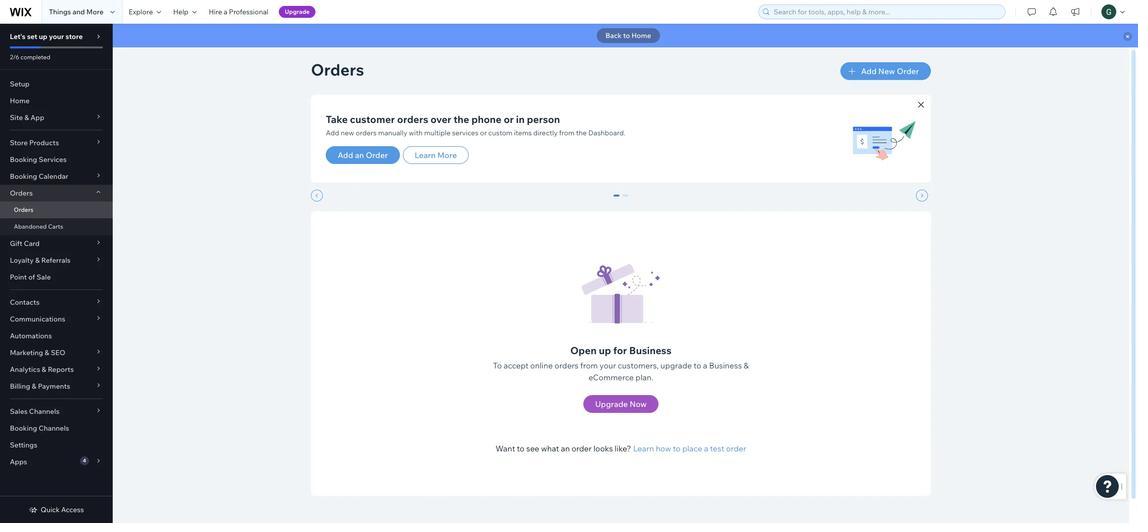 Task type: locate. For each thing, give the bounding box(es) containing it.
upgrade inside 'button'
[[285, 8, 310, 15]]

online
[[531, 361, 553, 371]]

back to home alert
[[113, 24, 1139, 47]]

booking inside 'dropdown button'
[[10, 172, 37, 181]]

up inside sidebar element
[[39, 32, 47, 41]]

2 booking from the top
[[10, 172, 37, 181]]

0 vertical spatial up
[[39, 32, 47, 41]]

plan.
[[636, 373, 654, 383]]

looks
[[594, 444, 613, 454]]

upgrade for upgrade now
[[596, 400, 628, 410]]

things and more
[[49, 7, 104, 16]]

want
[[496, 444, 515, 454]]

upgrade now button
[[584, 396, 659, 414]]

1 vertical spatial business
[[709, 361, 742, 371]]

upgrade inside button
[[596, 400, 628, 410]]

Search for tools, apps, help & more... field
[[771, 5, 1003, 19]]

1 vertical spatial channels
[[39, 424, 69, 433]]

customers,
[[618, 361, 659, 371]]

upgrade button
[[279, 6, 316, 18]]

1 vertical spatial orders
[[10, 189, 33, 198]]

0 vertical spatial orders
[[311, 60, 364, 80]]

back to home button
[[597, 28, 660, 43]]

from inside the take customer orders over the phone or in person add new orders manually with multiple services or custom items directly from the dashboard.
[[560, 129, 575, 138]]

2/6 completed
[[10, 53, 50, 61]]

3 booking from the top
[[10, 424, 37, 433]]

add left new
[[862, 66, 877, 76]]

order
[[897, 66, 920, 76], [366, 150, 388, 160]]

0 horizontal spatial order
[[366, 150, 388, 160]]

a right upgrade
[[703, 361, 708, 371]]

quick
[[41, 506, 60, 515]]

or down phone
[[480, 129, 487, 138]]

0 horizontal spatial an
[[355, 150, 364, 160]]

orders
[[311, 60, 364, 80], [10, 189, 33, 198], [14, 206, 33, 214]]

1 horizontal spatial an
[[561, 444, 570, 454]]

up inside open up for business to accept online orders from your customers, upgrade to a business & ecommerce plan.
[[599, 345, 611, 357]]

booking calendar button
[[0, 168, 113, 185]]

upgrade right the professional
[[285, 8, 310, 15]]

0 vertical spatial or
[[504, 113, 514, 126]]

0 vertical spatial upgrade
[[285, 8, 310, 15]]

1 horizontal spatial home
[[632, 31, 652, 40]]

manually
[[378, 129, 408, 138]]

orders inside dropdown button
[[10, 189, 33, 198]]

0 vertical spatial from
[[560, 129, 575, 138]]

payments
[[38, 382, 70, 391]]

0 horizontal spatial learn
[[415, 150, 436, 160]]

settings link
[[0, 437, 113, 454]]

from right the directly
[[560, 129, 575, 138]]

sale
[[37, 273, 51, 282]]

1 horizontal spatial learn
[[633, 444, 654, 454]]

2 vertical spatial booking
[[10, 424, 37, 433]]

up left for
[[599, 345, 611, 357]]

orders down customer
[[356, 129, 377, 138]]

0 vertical spatial learn
[[415, 150, 436, 160]]

order right the test
[[727, 444, 747, 454]]

0 vertical spatial business
[[630, 345, 672, 357]]

up
[[39, 32, 47, 41], [599, 345, 611, 357]]

channels up booking channels
[[29, 408, 60, 416]]

things
[[49, 7, 71, 16]]

0 vertical spatial a
[[224, 7, 228, 16]]

1 horizontal spatial up
[[599, 345, 611, 357]]

site & app
[[10, 113, 44, 122]]

your inside open up for business to accept online orders from your customers, upgrade to a business & ecommerce plan.
[[600, 361, 616, 371]]

seo
[[51, 349, 65, 358]]

1 vertical spatial from
[[581, 361, 598, 371]]

home down "setup"
[[10, 96, 30, 105]]

quick access
[[41, 506, 84, 515]]

1 vertical spatial learn
[[633, 444, 654, 454]]

an down customer
[[355, 150, 364, 160]]

back
[[606, 31, 622, 40]]

booking down store on the top of the page
[[10, 155, 37, 164]]

learn
[[415, 150, 436, 160], [633, 444, 654, 454]]

booking down booking services
[[10, 172, 37, 181]]

channels for sales channels
[[29, 408, 60, 416]]

1 horizontal spatial or
[[504, 113, 514, 126]]

booking for booking channels
[[10, 424, 37, 433]]

2 vertical spatial add
[[338, 150, 353, 160]]

1 horizontal spatial order
[[897, 66, 920, 76]]

quick access button
[[29, 506, 84, 515]]

sidebar element
[[0, 24, 113, 524]]

more right and
[[86, 7, 104, 16]]

loyalty & referrals button
[[0, 252, 113, 269]]

order left looks
[[572, 444, 592, 454]]

home right back
[[632, 31, 652, 40]]

add for add new order
[[862, 66, 877, 76]]

booking up the 'settings' at the left bottom of the page
[[10, 424, 37, 433]]

analytics & reports
[[10, 366, 74, 374]]

1 vertical spatial add
[[326, 129, 339, 138]]

0 horizontal spatial home
[[10, 96, 30, 105]]

1 vertical spatial an
[[561, 444, 570, 454]]

1 booking from the top
[[10, 155, 37, 164]]

0 horizontal spatial business
[[630, 345, 672, 357]]

let's set up your store
[[10, 32, 83, 41]]

channels down "sales channels" dropdown button
[[39, 424, 69, 433]]

1 vertical spatial up
[[599, 345, 611, 357]]

communications
[[10, 315, 65, 324]]

add inside button
[[862, 66, 877, 76]]

gift card button
[[0, 235, 113, 252]]

abandoned
[[14, 223, 47, 231]]

2 horizontal spatial orders
[[555, 361, 579, 371]]

automations
[[10, 332, 52, 341]]

contacts
[[10, 298, 40, 307]]

0 horizontal spatial or
[[480, 129, 487, 138]]

booking channels link
[[0, 420, 113, 437]]

order for add new order
[[897, 66, 920, 76]]

order inside button
[[897, 66, 920, 76]]

automations link
[[0, 328, 113, 345]]

0 vertical spatial home
[[632, 31, 652, 40]]

to right back
[[624, 31, 630, 40]]

1 vertical spatial upgrade
[[596, 400, 628, 410]]

multiple
[[424, 129, 451, 138]]

orders up with
[[397, 113, 428, 126]]

1 horizontal spatial upgrade
[[596, 400, 628, 410]]

0 vertical spatial booking
[[10, 155, 37, 164]]

settings
[[10, 441, 37, 450]]

your
[[49, 32, 64, 41], [600, 361, 616, 371]]

1 vertical spatial or
[[480, 129, 487, 138]]

0 horizontal spatial more
[[86, 7, 104, 16]]

home link
[[0, 93, 113, 109]]

a right hire
[[224, 7, 228, 16]]

upgrade for upgrade
[[285, 8, 310, 15]]

& for referrals
[[35, 256, 40, 265]]

1 horizontal spatial orders
[[397, 113, 428, 126]]

0 vertical spatial add
[[862, 66, 877, 76]]

business right upgrade
[[709, 361, 742, 371]]

0 horizontal spatial order
[[572, 444, 592, 454]]

0 horizontal spatial from
[[560, 129, 575, 138]]

a
[[224, 7, 228, 16], [703, 361, 708, 371], [704, 444, 709, 454]]

1 horizontal spatial more
[[438, 150, 457, 160]]

completed
[[21, 53, 50, 61]]

let's
[[10, 32, 26, 41]]

business up customers,
[[630, 345, 672, 357]]

want to see what an order looks like? learn how to place a test order
[[496, 444, 747, 454]]

calendar
[[39, 172, 68, 181]]

0 vertical spatial order
[[897, 66, 920, 76]]

0 vertical spatial channels
[[29, 408, 60, 416]]

1 vertical spatial order
[[366, 150, 388, 160]]

2 vertical spatial orders
[[555, 361, 579, 371]]

home
[[632, 31, 652, 40], [10, 96, 30, 105]]

an right what on the left bottom
[[561, 444, 570, 454]]

1 vertical spatial your
[[600, 361, 616, 371]]

the up services on the left
[[454, 113, 470, 126]]

a inside the hire a professional link
[[224, 7, 228, 16]]

1 vertical spatial a
[[703, 361, 708, 371]]

up right set
[[39, 32, 47, 41]]

0 horizontal spatial upgrade
[[285, 8, 310, 15]]

billing & payments button
[[0, 378, 113, 395]]

the
[[454, 113, 470, 126], [576, 129, 587, 138]]

the left "dashboard."
[[576, 129, 587, 138]]

add new order
[[862, 66, 920, 76]]

to inside button
[[624, 31, 630, 40]]

1 horizontal spatial from
[[581, 361, 598, 371]]

0 horizontal spatial your
[[49, 32, 64, 41]]

0 vertical spatial an
[[355, 150, 364, 160]]

upgrade left now
[[596, 400, 628, 410]]

& for seo
[[45, 349, 49, 358]]

card
[[24, 239, 40, 248]]

add
[[862, 66, 877, 76], [326, 129, 339, 138], [338, 150, 353, 160]]

hire
[[209, 7, 222, 16]]

learn down with
[[415, 150, 436, 160]]

marketing & seo
[[10, 349, 65, 358]]

channels for booking channels
[[39, 424, 69, 433]]

your inside sidebar element
[[49, 32, 64, 41]]

a left the test
[[704, 444, 709, 454]]

services
[[452, 129, 479, 138]]

or left in
[[504, 113, 514, 126]]

1 vertical spatial booking
[[10, 172, 37, 181]]

order down 'manually'
[[366, 150, 388, 160]]

1 vertical spatial orders
[[356, 129, 377, 138]]

add for add an order
[[338, 150, 353, 160]]

your left 'store'
[[49, 32, 64, 41]]

store products button
[[0, 135, 113, 151]]

0 vertical spatial the
[[454, 113, 470, 126]]

sales
[[10, 408, 28, 416]]

new
[[341, 129, 354, 138]]

2 order from the left
[[727, 444, 747, 454]]

upgrade
[[285, 8, 310, 15], [596, 400, 628, 410]]

site
[[10, 113, 23, 122]]

& inside dropdown button
[[32, 382, 36, 391]]

orders for orders link
[[14, 206, 33, 214]]

new
[[879, 66, 896, 76]]

& inside popup button
[[24, 113, 29, 122]]

1
[[624, 195, 628, 204]]

to right upgrade
[[694, 361, 702, 371]]

sales channels
[[10, 408, 60, 416]]

contacts button
[[0, 294, 113, 311]]

add down take
[[326, 129, 339, 138]]

orders down open
[[555, 361, 579, 371]]

learn more link
[[403, 146, 469, 164]]

channels
[[29, 408, 60, 416], [39, 424, 69, 433]]

order right new
[[897, 66, 920, 76]]

business
[[630, 345, 672, 357], [709, 361, 742, 371]]

gift
[[10, 239, 22, 248]]

channels inside dropdown button
[[29, 408, 60, 416]]

2 vertical spatial orders
[[14, 206, 33, 214]]

1 vertical spatial more
[[438, 150, 457, 160]]

sales channels button
[[0, 404, 113, 420]]

learn left 'how' at the bottom right of page
[[633, 444, 654, 454]]

orders link
[[0, 202, 113, 219]]

1 vertical spatial the
[[576, 129, 587, 138]]

& inside open up for business to accept online orders from your customers, upgrade to a business & ecommerce plan.
[[744, 361, 749, 371]]

to
[[493, 361, 502, 371]]

&
[[24, 113, 29, 122], [35, 256, 40, 265], [45, 349, 49, 358], [744, 361, 749, 371], [42, 366, 46, 374], [32, 382, 36, 391]]

0 vertical spatial your
[[49, 32, 64, 41]]

1 vertical spatial home
[[10, 96, 30, 105]]

more down the multiple
[[438, 150, 457, 160]]

add down new
[[338, 150, 353, 160]]

0 horizontal spatial up
[[39, 32, 47, 41]]

1 horizontal spatial order
[[727, 444, 747, 454]]

your up ecommerce
[[600, 361, 616, 371]]

an
[[355, 150, 364, 160], [561, 444, 570, 454]]

1 horizontal spatial your
[[600, 361, 616, 371]]

from down open
[[581, 361, 598, 371]]



Task type: vqa. For each thing, say whether or not it's contained in the screenshot.
LOYALTY & REFERRALS on the left
yes



Task type: describe. For each thing, give the bounding box(es) containing it.
add new order button
[[841, 62, 931, 80]]

0
[[615, 195, 619, 204]]

test
[[711, 444, 725, 454]]

0 horizontal spatial orders
[[356, 129, 377, 138]]

store
[[10, 139, 28, 147]]

1 horizontal spatial the
[[576, 129, 587, 138]]

ecommerce
[[589, 373, 634, 383]]

person
[[527, 113, 560, 126]]

carts
[[48, 223, 63, 231]]

place
[[683, 444, 703, 454]]

store products
[[10, 139, 59, 147]]

to inside open up for business to accept online orders from your customers, upgrade to a business & ecommerce plan.
[[694, 361, 702, 371]]

billing
[[10, 382, 30, 391]]

1 order from the left
[[572, 444, 592, 454]]

home inside button
[[632, 31, 652, 40]]

accept
[[504, 361, 529, 371]]

1 horizontal spatial business
[[709, 361, 742, 371]]

in
[[516, 113, 525, 126]]

& for reports
[[42, 366, 46, 374]]

booking for booking services
[[10, 155, 37, 164]]

upgrade
[[661, 361, 692, 371]]

2 vertical spatial a
[[704, 444, 709, 454]]

of
[[28, 273, 35, 282]]

loyalty & referrals
[[10, 256, 71, 265]]

learn how to place a test order link
[[633, 443, 747, 455]]

take customer orders over the phone or in person image
[[852, 107, 917, 171]]

marketing
[[10, 349, 43, 358]]

booking services link
[[0, 151, 113, 168]]

booking channels
[[10, 424, 69, 433]]

take customer orders over the phone or in person add new orders manually with multiple services or custom items directly from the dashboard.
[[326, 113, 626, 138]]

billing & payments
[[10, 382, 70, 391]]

marketing & seo button
[[0, 345, 113, 362]]

how
[[656, 444, 672, 454]]

2/6
[[10, 53, 19, 61]]

custom
[[489, 129, 513, 138]]

learn inside "link"
[[415, 150, 436, 160]]

a inside open up for business to accept online orders from your customers, upgrade to a business & ecommerce plan.
[[703, 361, 708, 371]]

point of sale
[[10, 273, 51, 282]]

analytics
[[10, 366, 40, 374]]

more inside "link"
[[438, 150, 457, 160]]

0 vertical spatial orders
[[397, 113, 428, 126]]

back to home
[[606, 31, 652, 40]]

gift card
[[10, 239, 40, 248]]

services
[[39, 155, 67, 164]]

booking services
[[10, 155, 67, 164]]

open
[[571, 345, 597, 357]]

0 1
[[615, 195, 628, 204]]

0 vertical spatial more
[[86, 7, 104, 16]]

open up for business to accept online orders from your customers, upgrade to a business & ecommerce plan.
[[493, 345, 749, 383]]

take
[[326, 113, 348, 126]]

access
[[61, 506, 84, 515]]

booking for booking calendar
[[10, 172, 37, 181]]

dashboard.
[[589, 129, 626, 138]]

explore
[[129, 7, 153, 16]]

what
[[541, 444, 559, 454]]

items
[[514, 129, 532, 138]]

booking calendar
[[10, 172, 68, 181]]

directly
[[534, 129, 558, 138]]

reports
[[48, 366, 74, 374]]

learn more
[[415, 150, 457, 160]]

abandoned carts link
[[0, 219, 113, 235]]

and
[[73, 7, 85, 16]]

to right 'how' at the bottom right of page
[[673, 444, 681, 454]]

4
[[83, 458, 86, 464]]

loyalty
[[10, 256, 34, 265]]

set
[[27, 32, 37, 41]]

add an order link
[[326, 146, 400, 164]]

phone
[[472, 113, 502, 126]]

orders button
[[0, 185, 113, 202]]

hire a professional
[[209, 7, 269, 16]]

home inside sidebar element
[[10, 96, 30, 105]]

& for payments
[[32, 382, 36, 391]]

customer
[[350, 113, 395, 126]]

add inside the take customer orders over the phone or in person add new orders manually with multiple services or custom items directly from the dashboard.
[[326, 129, 339, 138]]

help
[[173, 7, 189, 16]]

setup link
[[0, 76, 113, 93]]

orders inside open up for business to accept online orders from your customers, upgrade to a business & ecommerce plan.
[[555, 361, 579, 371]]

now
[[630, 400, 647, 410]]

over
[[431, 113, 452, 126]]

0 horizontal spatial the
[[454, 113, 470, 126]]

professional
[[229, 7, 269, 16]]

& for app
[[24, 113, 29, 122]]

order for add an order
[[366, 150, 388, 160]]

from inside open up for business to accept online orders from your customers, upgrade to a business & ecommerce plan.
[[581, 361, 598, 371]]

point
[[10, 273, 27, 282]]

communications button
[[0, 311, 113, 328]]

abandoned carts
[[14, 223, 63, 231]]

to left see
[[517, 444, 525, 454]]

see
[[527, 444, 540, 454]]

orders for 'orders' dropdown button
[[10, 189, 33, 198]]

hire a professional link
[[203, 0, 275, 24]]

like?
[[615, 444, 631, 454]]

site & app button
[[0, 109, 113, 126]]

setup
[[10, 80, 30, 89]]



